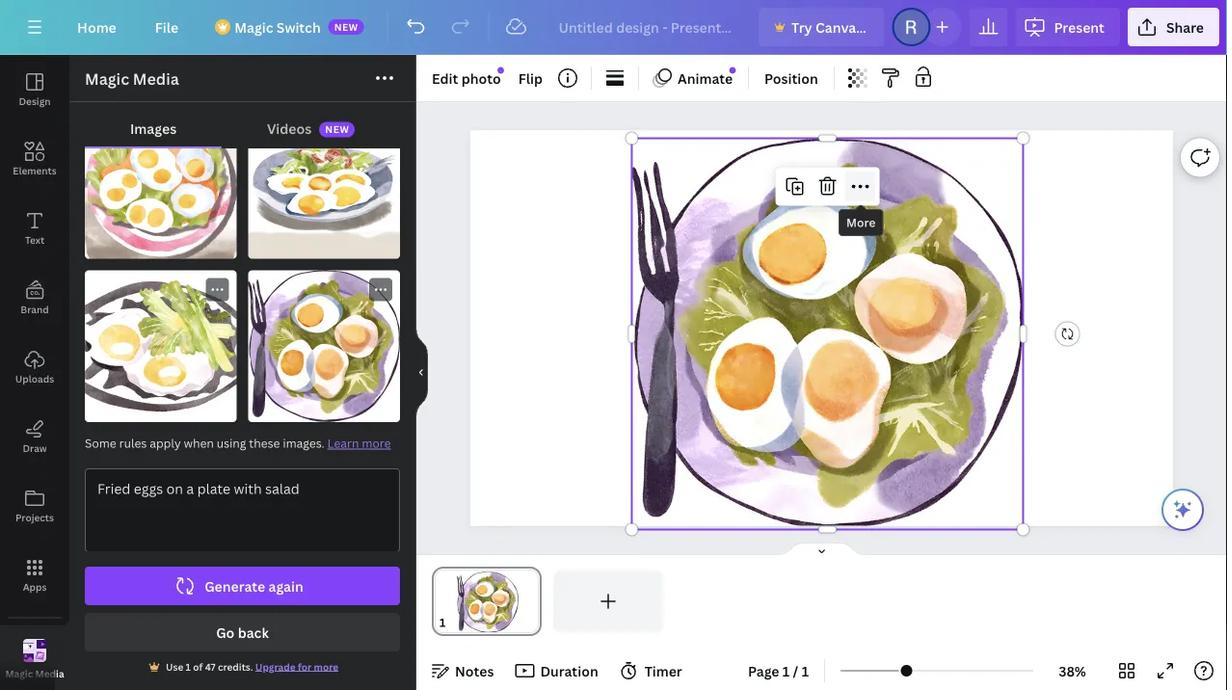 Task type: describe. For each thing, give the bounding box(es) containing it.
animate button
[[647, 63, 741, 94]]

learn more link
[[327, 435, 391, 451]]

apply
[[150, 435, 181, 451]]

generate again button
[[85, 567, 400, 606]]

edit photo
[[432, 69, 501, 87]]

apps button
[[0, 541, 69, 610]]

pro
[[860, 18, 882, 36]]

use 1 of 47 credits. upgrade for more
[[166, 660, 339, 673]]

notes button
[[424, 656, 502, 687]]

1 horizontal spatial magic media
[[85, 68, 179, 89]]

for
[[298, 660, 312, 673]]

notes
[[455, 662, 494, 680]]

generate again
[[205, 577, 304, 595]]

rules
[[119, 435, 147, 451]]

design
[[19, 94, 51, 108]]

media inside button
[[35, 667, 64, 680]]

new image
[[730, 67, 736, 74]]

learn
[[327, 435, 359, 451]]

videos
[[267, 119, 312, 137]]

present
[[1054, 18, 1105, 36]]

38%
[[1059, 662, 1087, 680]]

/
[[793, 662, 799, 680]]

hide image
[[416, 326, 428, 419]]

more
[[847, 215, 876, 230]]

uploads
[[15, 372, 54, 385]]

duration
[[540, 662, 598, 680]]

1 for of
[[186, 660, 191, 673]]

share button
[[1128, 8, 1220, 46]]

draw button
[[0, 402, 69, 471]]

these
[[249, 435, 280, 451]]

generate
[[205, 577, 265, 595]]

use
[[166, 660, 183, 673]]

brand
[[21, 303, 49, 316]]

text
[[25, 233, 44, 246]]

canva assistant image
[[1171, 498, 1195, 522]]

try canva pro button
[[759, 8, 885, 46]]

file
[[155, 18, 179, 36]]

Describe an image. Include objects, colors, places... text field
[[86, 470, 399, 552]]

1 for /
[[783, 662, 790, 680]]

present button
[[1016, 8, 1120, 46]]

timer
[[645, 662, 682, 680]]

when
[[184, 435, 214, 451]]

home
[[77, 18, 116, 36]]

design button
[[0, 55, 69, 124]]

edit
[[432, 69, 458, 87]]

side panel tab list
[[0, 55, 69, 690]]

47
[[205, 660, 216, 673]]

2 horizontal spatial 1
[[802, 662, 809, 680]]

projects
[[15, 511, 54, 524]]

magic media inside button
[[5, 667, 64, 680]]

images.
[[283, 435, 325, 451]]

projects button
[[0, 471, 69, 541]]

elements
[[13, 164, 57, 177]]

38% button
[[1041, 656, 1104, 687]]

magic inside the main menu bar
[[234, 18, 273, 36]]

elements button
[[0, 124, 69, 194]]

back
[[238, 623, 269, 642]]



Task type: vqa. For each thing, say whether or not it's contained in the screenshot.
Retro for Team Retro Professional Docs Banner in Green Pastel Purple Playful Abstract Style
no



Task type: locate. For each thing, give the bounding box(es) containing it.
magic media button
[[0, 626, 69, 690]]

media up images button
[[133, 68, 179, 89]]

media
[[133, 68, 179, 89], [35, 667, 64, 680]]

images
[[130, 119, 177, 137]]

magic down "home"
[[85, 68, 129, 89]]

credits.
[[218, 660, 253, 673]]

upgrade
[[255, 660, 296, 673]]

images button
[[85, 110, 222, 147]]

more right learn
[[362, 435, 391, 451]]

try
[[792, 18, 813, 36]]

1 right /
[[802, 662, 809, 680]]

try canva pro
[[792, 18, 882, 36]]

0 vertical spatial magic
[[234, 18, 273, 36]]

go
[[216, 623, 235, 642]]

0 horizontal spatial magic
[[5, 667, 33, 680]]

0 vertical spatial magic media
[[85, 68, 179, 89]]

upgrade for more link
[[255, 660, 339, 673]]

some
[[85, 435, 116, 451]]

1 vertical spatial new
[[325, 123, 349, 136]]

1 horizontal spatial media
[[133, 68, 179, 89]]

magic left switch
[[234, 18, 273, 36]]

page 1 image
[[432, 571, 542, 633]]

main menu bar
[[0, 0, 1227, 55]]

2 horizontal spatial magic
[[234, 18, 273, 36]]

share
[[1167, 18, 1204, 36]]

timer button
[[614, 656, 690, 687]]

flip
[[518, 69, 543, 87]]

1 horizontal spatial magic
[[85, 68, 129, 89]]

0 horizontal spatial magic media
[[5, 667, 64, 680]]

more
[[362, 435, 391, 451], [314, 660, 339, 673]]

apps
[[23, 580, 47, 593]]

magic inside button
[[5, 667, 33, 680]]

1 vertical spatial media
[[35, 667, 64, 680]]

magic media down apps
[[5, 667, 64, 680]]

Design title text field
[[543, 8, 751, 46]]

0 horizontal spatial media
[[35, 667, 64, 680]]

canva
[[816, 18, 856, 36]]

page 1 / 1
[[748, 662, 809, 680]]

2 vertical spatial magic
[[5, 667, 33, 680]]

position button
[[757, 63, 826, 94]]

using
[[217, 435, 246, 451]]

hide pages image
[[776, 542, 868, 557]]

0 vertical spatial media
[[133, 68, 179, 89]]

switch
[[277, 18, 321, 36]]

of
[[193, 660, 203, 673]]

magic down apps
[[5, 667, 33, 680]]

text button
[[0, 194, 69, 263]]

brand button
[[0, 263, 69, 333]]

0 vertical spatial more
[[362, 435, 391, 451]]

draw
[[23, 442, 47, 455]]

new inside the main menu bar
[[334, 20, 358, 33]]

file button
[[140, 8, 194, 46]]

magic switch
[[234, 18, 321, 36]]

photo
[[462, 69, 501, 87]]

Page title text field
[[454, 613, 462, 633]]

home link
[[62, 8, 132, 46]]

go back button
[[85, 613, 400, 652]]

magic
[[234, 18, 273, 36], [85, 68, 129, 89], [5, 667, 33, 680]]

uploads button
[[0, 333, 69, 402]]

1 vertical spatial more
[[314, 660, 339, 673]]

position
[[765, 69, 818, 87]]

some rules apply when using these images. learn more
[[85, 435, 391, 451]]

flip button
[[511, 63, 551, 94]]

0 vertical spatial new
[[334, 20, 358, 33]]

media down apps
[[35, 667, 64, 680]]

0 horizontal spatial more
[[314, 660, 339, 673]]

1 vertical spatial magic media
[[5, 667, 64, 680]]

1 horizontal spatial 1
[[783, 662, 790, 680]]

0 horizontal spatial 1
[[186, 660, 191, 673]]

duration button
[[510, 656, 606, 687]]

page
[[748, 662, 780, 680]]

go back
[[216, 623, 269, 642]]

1 left /
[[783, 662, 790, 680]]

magic media
[[85, 68, 179, 89], [5, 667, 64, 680]]

new image
[[498, 67, 504, 74]]

again
[[269, 577, 304, 595]]

animate
[[678, 69, 733, 87]]

1
[[186, 660, 191, 673], [783, 662, 790, 680], [802, 662, 809, 680]]

more right for
[[314, 660, 339, 673]]

1 vertical spatial magic
[[85, 68, 129, 89]]

new
[[334, 20, 358, 33], [325, 123, 349, 136]]

magic media up images
[[85, 68, 179, 89]]

1 horizontal spatial more
[[362, 435, 391, 451]]

edit photo button
[[424, 63, 509, 94]]

fried eggs on a plate with salad image
[[85, 107, 237, 259], [248, 107, 400, 259], [85, 270, 237, 422], [248, 270, 400, 422]]

new right switch
[[334, 20, 358, 33]]

1 left of
[[186, 660, 191, 673]]

new right videos
[[325, 123, 349, 136]]



